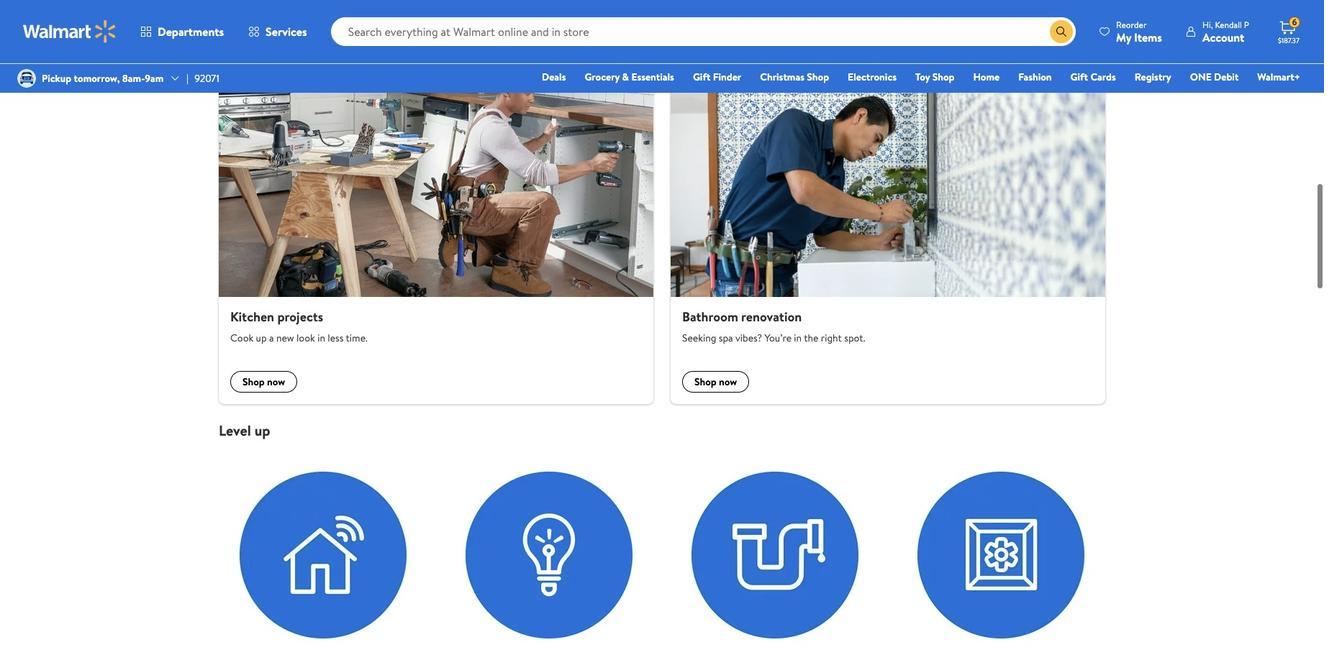 Task type: vqa. For each thing, say whether or not it's contained in the screenshot.
Electronics Link
yes



Task type: locate. For each thing, give the bounding box(es) containing it.
home for home hub upgrades
[[219, 22, 257, 42]]

1 vertical spatial up
[[255, 421, 270, 441]]

account
[[1203, 29, 1245, 45]]

grocery
[[585, 70, 620, 84]]

2 now from the left
[[719, 375, 737, 390]]

in left less
[[318, 331, 325, 346]]

 image
[[17, 69, 36, 88]]

cook
[[230, 331, 254, 346]]

grocery & essentials
[[585, 70, 674, 84]]

2 gift from the left
[[1071, 70, 1088, 84]]

shop now down spa
[[695, 375, 737, 390]]

shop down cook
[[243, 375, 265, 390]]

up inside kitchen projects cook up a new look in less time.
[[256, 331, 267, 346]]

bathroom renovation list item
[[662, 53, 1114, 405]]

spot.
[[844, 331, 865, 346]]

1 vertical spatial home
[[973, 70, 1000, 84]]

registry
[[1135, 70, 1172, 84]]

1 shop now from the left
[[243, 375, 285, 390]]

departments
[[158, 24, 224, 40]]

0 horizontal spatial in
[[318, 331, 325, 346]]

&
[[622, 70, 629, 84]]

shop down the seeking
[[695, 375, 717, 390]]

home left the fashion
[[973, 70, 1000, 84]]

services button
[[236, 14, 319, 49]]

shop right toy
[[933, 70, 955, 84]]

gift left cards
[[1071, 70, 1088, 84]]

1 horizontal spatial in
[[794, 331, 802, 346]]

walmart+
[[1258, 70, 1301, 84]]

now down spa
[[719, 375, 737, 390]]

one debit link
[[1184, 69, 1245, 85]]

shop now down a
[[243, 375, 285, 390]]

reorder
[[1116, 18, 1147, 31]]

| 92071
[[187, 71, 219, 86]]

kitchen
[[230, 308, 274, 326]]

in left the
[[794, 331, 802, 346]]

1 horizontal spatial home
[[973, 70, 1000, 84]]

finder
[[713, 70, 742, 84]]

2 in from the left
[[794, 331, 802, 346]]

shop
[[807, 70, 829, 84], [933, 70, 955, 84], [243, 375, 265, 390], [695, 375, 717, 390]]

shop now for kitchen
[[243, 375, 285, 390]]

gift left finder
[[693, 70, 711, 84]]

0 horizontal spatial home
[[219, 22, 257, 42]]

electronics link
[[841, 69, 903, 85]]

1 in from the left
[[318, 331, 325, 346]]

now
[[267, 375, 285, 390], [719, 375, 737, 390]]

gift
[[693, 70, 711, 84], [1071, 70, 1088, 84]]

bathroom
[[682, 308, 738, 326]]

1 vertical spatial list
[[210, 440, 1114, 656]]

list
[[210, 53, 1114, 405], [210, 440, 1114, 656]]

kendall
[[1215, 18, 1242, 31]]

spa
[[719, 331, 733, 346]]

renovation
[[741, 308, 802, 326]]

2 list from the top
[[210, 440, 1114, 656]]

shop now inside kitchen projects list item
[[243, 375, 285, 390]]

1 gift from the left
[[693, 70, 711, 84]]

0 vertical spatial home
[[219, 22, 257, 42]]

now down a
[[267, 375, 285, 390]]

home
[[219, 22, 257, 42], [973, 70, 1000, 84]]

right
[[821, 331, 842, 346]]

a
[[269, 331, 274, 346]]

8am-
[[122, 71, 145, 86]]

deals
[[542, 70, 566, 84]]

shop inside bathroom renovation list item
[[695, 375, 717, 390]]

now for kitchen
[[267, 375, 285, 390]]

0 vertical spatial up
[[256, 331, 267, 346]]

1 list from the top
[[210, 53, 1114, 405]]

upgrades
[[287, 22, 345, 42]]

up left a
[[256, 331, 267, 346]]

registry link
[[1128, 69, 1178, 85]]

home link
[[967, 69, 1006, 85]]

gift finder
[[693, 70, 742, 84]]

fashion link
[[1012, 69, 1058, 85]]

1 horizontal spatial shop now
[[695, 375, 737, 390]]

bathroom renovation seeking spa vibes? you're in the right spot.
[[682, 308, 865, 346]]

services
[[266, 24, 307, 40]]

up right the level
[[255, 421, 270, 441]]

p
[[1244, 18, 1249, 31]]

|
[[187, 71, 189, 86]]

1 horizontal spatial gift
[[1071, 70, 1088, 84]]

gift for gift cards
[[1071, 70, 1088, 84]]

christmas shop
[[760, 70, 829, 84]]

gift finder link
[[687, 69, 748, 85]]

christmas shop link
[[754, 69, 836, 85]]

now inside bathroom renovation list item
[[719, 375, 737, 390]]

pickup tomorrow, 8am-9am
[[42, 71, 164, 86]]

0 horizontal spatial shop now
[[243, 375, 285, 390]]

shop now
[[243, 375, 285, 390], [695, 375, 737, 390]]

up
[[256, 331, 267, 346], [255, 421, 270, 441]]

6
[[1292, 16, 1297, 28]]

home left hub on the left top of the page
[[219, 22, 257, 42]]

2 shop now from the left
[[695, 375, 737, 390]]

9am
[[145, 71, 164, 86]]

time.
[[346, 331, 368, 346]]

now inside kitchen projects list item
[[267, 375, 285, 390]]

0 vertical spatial list
[[210, 53, 1114, 405]]

list containing kitchen projects
[[210, 53, 1114, 405]]

search icon image
[[1056, 26, 1067, 37]]

Walmart Site-Wide search field
[[331, 17, 1076, 46]]

deals link
[[535, 69, 572, 85]]

shop now for bathroom
[[695, 375, 737, 390]]

0 horizontal spatial now
[[267, 375, 285, 390]]

0 horizontal spatial gift
[[693, 70, 711, 84]]

look
[[297, 331, 315, 346]]

in
[[318, 331, 325, 346], [794, 331, 802, 346]]

shop now inside bathroom renovation list item
[[695, 375, 737, 390]]

1 horizontal spatial now
[[719, 375, 737, 390]]

1 now from the left
[[267, 375, 285, 390]]

debit
[[1214, 70, 1239, 84]]

home hub upgrades
[[219, 22, 345, 42]]



Task type: describe. For each thing, give the bounding box(es) containing it.
kitchen projects cook up a new look in less time.
[[230, 308, 368, 346]]

departments button
[[128, 14, 236, 49]]

projects
[[277, 308, 323, 326]]

new
[[276, 331, 294, 346]]

toy shop
[[916, 70, 955, 84]]

essentials
[[631, 70, 674, 84]]

92071
[[194, 71, 219, 86]]

grocery & essentials link
[[578, 69, 681, 85]]

list for home hub upgrades
[[210, 53, 1114, 405]]

walmart image
[[23, 20, 117, 43]]

toy shop link
[[909, 69, 961, 85]]

kitchen projects list item
[[210, 53, 662, 405]]

electronics
[[848, 70, 897, 84]]

the
[[804, 331, 819, 346]]

less
[[328, 331, 344, 346]]

6 $187.37
[[1278, 16, 1300, 45]]

items
[[1134, 29, 1162, 45]]

Search search field
[[331, 17, 1076, 46]]

seeking
[[682, 331, 716, 346]]

now for bathroom
[[719, 375, 737, 390]]

home for home
[[973, 70, 1000, 84]]

level up
[[219, 421, 270, 441]]

shop inside kitchen projects list item
[[243, 375, 265, 390]]

toy
[[916, 70, 930, 84]]

level
[[219, 421, 251, 441]]

gift cards
[[1071, 70, 1116, 84]]

vibes?
[[736, 331, 762, 346]]

pickup
[[42, 71, 71, 86]]

reorder my items
[[1116, 18, 1162, 45]]

fashion
[[1019, 70, 1052, 84]]

christmas
[[760, 70, 805, 84]]

my
[[1116, 29, 1132, 45]]

one
[[1190, 70, 1212, 84]]

list for level up
[[210, 440, 1114, 656]]

gift for gift finder
[[693, 70, 711, 84]]

tomorrow,
[[74, 71, 120, 86]]

you're
[[765, 331, 792, 346]]

walmart+ link
[[1251, 69, 1307, 85]]

hi, kendall p account
[[1203, 18, 1249, 45]]

$187.37
[[1278, 35, 1300, 45]]

in inside kitchen projects cook up a new look in less time.
[[318, 331, 325, 346]]

cards
[[1091, 70, 1116, 84]]

in inside bathroom renovation seeking spa vibes? you're in the right spot.
[[794, 331, 802, 346]]

shop right christmas
[[807, 70, 829, 84]]

one debit
[[1190, 70, 1239, 84]]

gift cards link
[[1064, 69, 1123, 85]]

hi,
[[1203, 18, 1213, 31]]

hub
[[260, 22, 284, 42]]



